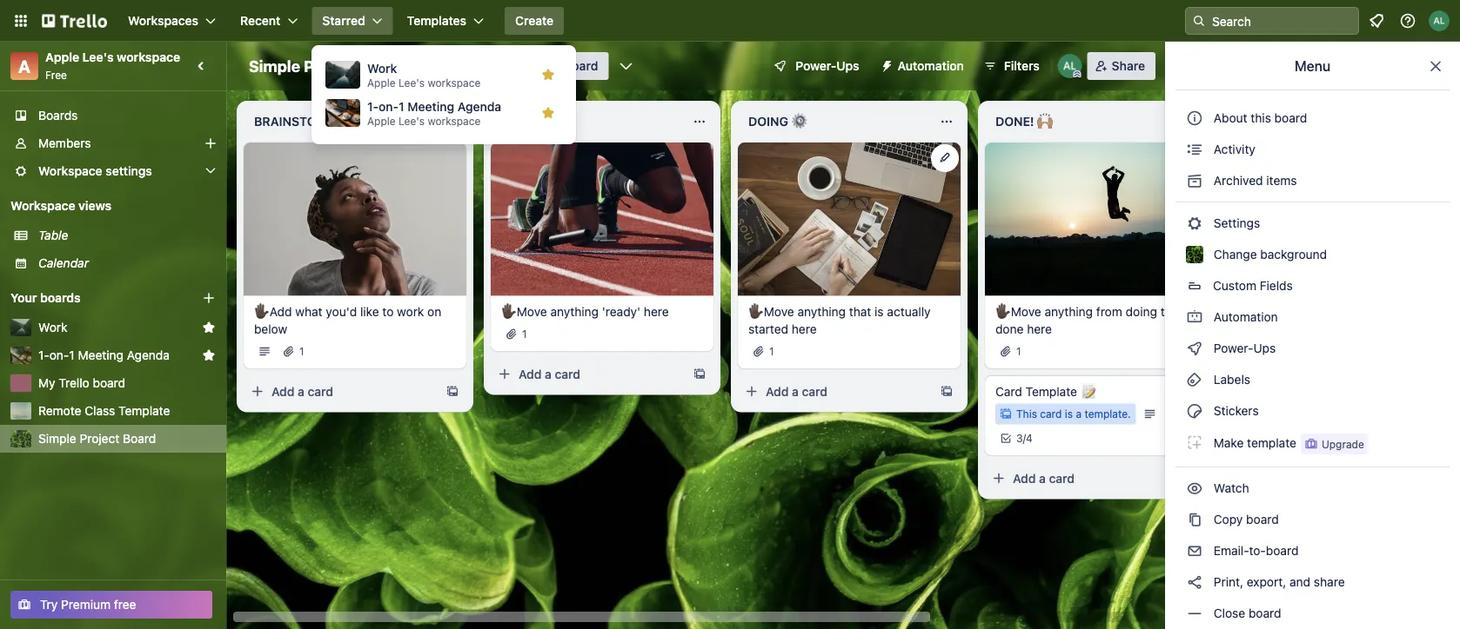 Task type: describe. For each thing, give the bounding box(es) containing it.
filters button
[[978, 52, 1045, 80]]

change background link
[[1176, 241, 1450, 269]]

labels
[[1210, 373, 1250, 387]]

template.
[[1084, 409, 1131, 421]]

a for ✋🏿 move anything 'ready' here
[[545, 367, 552, 382]]

sm image for stickers
[[1186, 403, 1203, 420]]

add a card for ✋🏿 move anything 'ready' here
[[519, 367, 580, 382]]

views
[[78, 199, 111, 213]]

settings
[[106, 164, 152, 178]]

recent button
[[230, 7, 308, 35]]

change
[[1214, 248, 1257, 262]]

add a card button for 'ready'
[[491, 361, 686, 389]]

board for trello
[[93, 376, 125, 391]]

1 down done
[[1016, 346, 1021, 358]]

what
[[295, 305, 323, 319]]

table link
[[38, 227, 216, 245]]

workspace inside "apple lee's workspace free"
[[117, 50, 180, 64]]

close board
[[1210, 607, 1281, 621]]

to for doing
[[1160, 305, 1172, 319]]

your
[[10, 291, 37, 305]]

DONE! 🙌🏽 text field
[[985, 108, 1176, 136]]

1 inside button
[[69, 348, 75, 363]]

power- inside button
[[796, 59, 836, 73]]

remote class template
[[38, 404, 170, 419]]

workspaces button
[[117, 7, 226, 35]]

upgrade button
[[1301, 434, 1368, 455]]

1-on-1 meeting agenda apple lee's workspace
[[367, 100, 501, 127]]

watch link
[[1176, 475, 1450, 503]]

make
[[1214, 436, 1244, 450]]

/
[[1023, 433, 1026, 445]]

✋🏿 move anything 'ready' here link
[[501, 303, 703, 321]]

card
[[995, 385, 1022, 399]]

meeting for 1-on-1 meeting agenda apple lee's workspace
[[408, 100, 454, 114]]

open information menu image
[[1399, 12, 1417, 30]]

labels link
[[1176, 366, 1450, 394]]

boards
[[38, 108, 78, 123]]

🙌🏽
[[1037, 114, 1049, 129]]

todo
[[501, 114, 536, 129]]

add a card button for you'd
[[244, 378, 439, 406]]

upgrade
[[1322, 439, 1364, 451]]

custom fields
[[1213, 279, 1293, 293]]

settings
[[1210, 216, 1260, 231]]

items
[[1266, 174, 1297, 188]]

2 horizontal spatial board
[[564, 59, 598, 73]]

starred button
[[312, 7, 393, 35]]

DOING ⚙️ text field
[[738, 108, 929, 136]]

about this board
[[1214, 111, 1307, 125]]

sm image for make template
[[1186, 434, 1203, 452]]

sm image for print, export, and share
[[1186, 574, 1203, 592]]

this
[[1251, 111, 1271, 125]]

board inside "link"
[[123, 432, 156, 446]]

power-ups button
[[761, 52, 870, 80]]

board down export, at the bottom right of page
[[1249, 607, 1281, 621]]

create button
[[505, 7, 564, 35]]

✋🏿 for ✋🏿 add what you'd like to work on below
[[254, 305, 266, 319]]

1 inside 1-on-1 meeting agenda apple lee's workspace
[[399, 100, 404, 114]]

⚙️
[[791, 114, 804, 129]]

1- for 1-on-1 meeting agenda
[[38, 348, 49, 363]]

sm image for copy board
[[1186, 512, 1203, 529]]

try premium free
[[40, 598, 136, 613]]

here for ✋🏿 move anything that is actually started here
[[792, 322, 817, 336]]

add a card for ✋🏿 move anything that is actually started here
[[766, 385, 828, 399]]

0 horizontal spatial template
[[118, 404, 170, 419]]

add for ✋🏿 move anything that is actually started here
[[766, 385, 789, 399]]

work button
[[38, 319, 195, 337]]

about this board button
[[1176, 104, 1450, 132]]

email-to-board link
[[1176, 538, 1450, 566]]

watch
[[1210, 482, 1253, 496]]

a
[[18, 56, 30, 76]]

card for that
[[802, 385, 828, 399]]

✋🏿 move anything that is actually started here link
[[748, 303, 950, 338]]

Board name text field
[[240, 52, 414, 80]]

copy
[[1214, 513, 1243, 527]]

customize views image
[[617, 57, 635, 75]]

share button
[[1087, 52, 1156, 80]]

menu
[[1295, 58, 1331, 74]]

print, export, and share
[[1210, 576, 1345, 590]]

template
[[1247, 436, 1296, 450]]

below
[[254, 322, 287, 336]]

power-ups inside button
[[796, 59, 859, 73]]

a for ✋🏿 move anything that is actually started here
[[792, 385, 799, 399]]

✋🏿 add what you'd like to work on below link
[[254, 303, 456, 338]]

apple lee (applelee29) image
[[1429, 10, 1450, 31]]

doing
[[748, 114, 788, 129]]

your boards with 5 items element
[[10, 288, 176, 309]]

✋🏿 move anything that is actually started here
[[748, 305, 931, 336]]

premium
[[61, 598, 111, 613]]

add board image
[[202, 291, 216, 305]]

TODO 📚 text field
[[491, 108, 682, 136]]

from
[[1096, 305, 1122, 319]]

try premium free button
[[10, 592, 212, 620]]

class
[[85, 404, 115, 419]]

that
[[849, 305, 871, 319]]

apple lee (applelee29) image
[[1058, 54, 1082, 78]]

simple project board inside text field
[[249, 57, 405, 75]]

apple lee's workspace free
[[45, 50, 180, 81]]

lee's inside "apple lee's workspace free"
[[82, 50, 114, 64]]

simple inside "link"
[[38, 432, 76, 446]]

stickers link
[[1176, 398, 1450, 425]]

stickers
[[1210, 404, 1259, 419]]

and
[[1290, 576, 1311, 590]]

add a card for ✋🏿 add what you'd like to work on below
[[271, 385, 333, 399]]

sm image for power-ups
[[1186, 340, 1203, 358]]

templates button
[[397, 7, 494, 35]]

archived items
[[1210, 174, 1297, 188]]

close board link
[[1176, 600, 1450, 628]]

brainstorm 🤔
[[254, 114, 351, 129]]

move for ✋🏿 move anything from doing to done here
[[1011, 305, 1041, 319]]

📚
[[539, 114, 552, 129]]

sm image for email-to-board
[[1186, 543, 1203, 560]]

print, export, and share link
[[1176, 569, 1450, 597]]

0 horizontal spatial here
[[644, 305, 669, 319]]

search image
[[1192, 14, 1206, 28]]

1-on-1 meeting agenda
[[38, 348, 170, 363]]

like
[[360, 305, 379, 319]]

🤔
[[338, 114, 351, 129]]

work
[[397, 305, 424, 319]]

on- for 1-on-1 meeting agenda
[[49, 348, 69, 363]]

this card is a template.
[[1016, 409, 1131, 421]]

sm image for activity
[[1186, 141, 1203, 158]]

members link
[[0, 130, 226, 157]]

templates
[[407, 13, 466, 28]]

email-
[[1214, 544, 1249, 559]]

1 down what
[[299, 346, 304, 358]]

calendar link
[[38, 255, 216, 272]]

project inside text field
[[304, 57, 357, 75]]

✋🏿 for ✋🏿 move anything 'ready' here
[[501, 305, 513, 319]]

1- for 1-on-1 meeting agenda apple lee's workspace
[[367, 100, 379, 114]]

doing ⚙️
[[748, 114, 804, 129]]

change background
[[1210, 248, 1327, 262]]

on- for 1-on-1 meeting agenda apple lee's workspace
[[379, 100, 399, 114]]

apple inside work apple lee's workspace
[[367, 77, 396, 89]]

workspace inside 1-on-1 meeting agenda apple lee's workspace
[[428, 115, 481, 127]]

primary element
[[0, 0, 1460, 42]]

activity
[[1210, 142, 1255, 157]]

sm image inside automation button
[[873, 52, 898, 77]]

try
[[40, 598, 58, 613]]

started
[[748, 322, 788, 336]]

1 down ✋🏿 move anything 'ready' here
[[522, 329, 527, 341]]



Task type: vqa. For each thing, say whether or not it's contained in the screenshot.
show menu icon
no



Task type: locate. For each thing, give the bounding box(es) containing it.
2 move from the left
[[764, 305, 794, 319]]

1 down started
[[769, 346, 774, 358]]

is inside ✋🏿 move anything that is actually started here
[[875, 305, 884, 319]]

1 horizontal spatial move
[[764, 305, 794, 319]]

1 horizontal spatial on-
[[379, 100, 399, 114]]

this
[[1016, 409, 1037, 421]]

work apple lee's workspace
[[367, 61, 481, 89]]

filters
[[1004, 59, 1040, 73]]

work for work apple lee's workspace
[[367, 61, 397, 76]]

is down card template 📝 on the right
[[1065, 409, 1073, 421]]

power-ups link
[[1176, 335, 1450, 363]]

2 horizontal spatial here
[[1027, 322, 1052, 336]]

add a card button for that
[[738, 378, 933, 406]]

add for ✋🏿 add what you'd like to work on below
[[271, 385, 295, 399]]

1- up my
[[38, 348, 49, 363]]

apple inside 1-on-1 meeting agenda apple lee's workspace
[[367, 115, 396, 127]]

board left customize views image at the top left
[[564, 59, 598, 73]]

0 horizontal spatial simple
[[38, 432, 76, 446]]

1 horizontal spatial simple project board
[[249, 57, 405, 75]]

card down "this card is a template."
[[1049, 472, 1075, 486]]

sm image inside labels link
[[1186, 372, 1203, 389]]

project down 'starred'
[[304, 57, 357, 75]]

workspace for workspace settings
[[38, 164, 102, 178]]

1 horizontal spatial create from template… image
[[940, 385, 954, 399]]

0 horizontal spatial create from template… image
[[693, 368, 707, 382]]

0 vertical spatial apple
[[45, 50, 79, 64]]

1 vertical spatial power-
[[1214, 342, 1253, 356]]

automation link
[[1176, 304, 1450, 332]]

a link
[[10, 52, 38, 80]]

on
[[427, 305, 441, 319]]

automation button
[[873, 52, 974, 80]]

0 vertical spatial simple project board
[[249, 57, 405, 75]]

make template
[[1210, 436, 1296, 450]]

sm image
[[1186, 172, 1203, 190], [1186, 215, 1203, 232], [1186, 309, 1203, 326], [1186, 340, 1203, 358], [1186, 434, 1203, 452], [1186, 512, 1203, 529], [1186, 543, 1203, 560]]

anything inside ✋🏿 move anything from doing to done here
[[1045, 305, 1093, 319]]

sm image for close board
[[1186, 606, 1203, 623]]

automation
[[898, 59, 964, 73], [1210, 310, 1278, 325]]

✋🏿 right on at the left of the page
[[501, 305, 513, 319]]

agenda for 1-on-1 meeting agenda apple lee's workspace
[[458, 100, 501, 114]]

1 horizontal spatial ups
[[1253, 342, 1276, 356]]

0 vertical spatial on-
[[379, 100, 399, 114]]

board up to-
[[1246, 513, 1279, 527]]

meeting down work button
[[78, 348, 124, 363]]

archived
[[1214, 174, 1263, 188]]

0 horizontal spatial automation
[[898, 59, 964, 73]]

1 vertical spatial work
[[38, 321, 67, 335]]

project inside "link"
[[80, 432, 119, 446]]

sm image for archived items
[[1186, 172, 1203, 190]]

simple down the remote
[[38, 432, 76, 446]]

0 vertical spatial work
[[367, 61, 397, 76]]

4 ✋🏿 from the left
[[995, 305, 1008, 319]]

here right done
[[1027, 322, 1052, 336]]

card down ✋🏿 move anything 'ready' here
[[555, 367, 580, 382]]

2 ✋🏿 from the left
[[501, 305, 513, 319]]

1- down work apple lee's workspace
[[367, 100, 379, 114]]

2 to from the left
[[1160, 305, 1172, 319]]

board inside text field
[[361, 57, 405, 75]]

0 notifications image
[[1366, 10, 1387, 31]]

✋🏿 inside ✋🏿 move anything that is actually started here
[[748, 305, 760, 319]]

agenda inside button
[[127, 348, 170, 363]]

1 vertical spatial ups
[[1253, 342, 1276, 356]]

anything left 'ready'
[[550, 305, 599, 319]]

2 horizontal spatial anything
[[1045, 305, 1093, 319]]

0 vertical spatial automation
[[898, 59, 964, 73]]

on- down work apple lee's workspace
[[379, 100, 399, 114]]

simple inside text field
[[249, 57, 300, 75]]

automation down custom fields in the top right of the page
[[1210, 310, 1278, 325]]

workspace up the table
[[10, 199, 75, 213]]

1 vertical spatial project
[[80, 432, 119, 446]]

add a card button down ✋🏿 move anything that is actually started here
[[738, 378, 933, 406]]

2 vertical spatial workspace
[[428, 115, 481, 127]]

1 vertical spatial power-ups
[[1210, 342, 1279, 356]]

sm image inside print, export, and share link
[[1186, 574, 1203, 592]]

add a card button down ✋🏿 move anything 'ready' here
[[491, 361, 686, 389]]

BRAINSTORM 🤔 text field
[[244, 108, 435, 136]]

simple down recent dropdown button
[[249, 57, 300, 75]]

my trello board
[[38, 376, 125, 391]]

2 vertical spatial apple
[[367, 115, 396, 127]]

card for 'ready'
[[555, 367, 580, 382]]

sm image
[[873, 52, 898, 77], [1186, 141, 1203, 158], [1186, 372, 1203, 389], [1186, 403, 1203, 420], [1186, 480, 1203, 498], [1186, 574, 1203, 592], [1186, 606, 1203, 623]]

0 vertical spatial simple
[[249, 57, 300, 75]]

0 horizontal spatial simple project board
[[38, 432, 156, 446]]

sm image left watch
[[1186, 480, 1203, 498]]

board down starred popup button
[[361, 57, 405, 75]]

meeting inside 1-on-1 meeting agenda button
[[78, 348, 124, 363]]

board up the print, export, and share
[[1266, 544, 1299, 559]]

boards
[[40, 291, 81, 305]]

1 vertical spatial agenda
[[127, 348, 170, 363]]

template
[[1026, 385, 1077, 399], [118, 404, 170, 419]]

card down the ✋🏿 add what you'd like to work on below
[[308, 385, 333, 399]]

simple project board link
[[38, 431, 216, 448]]

power-ups up the labels
[[1210, 342, 1279, 356]]

sm image left print,
[[1186, 574, 1203, 592]]

activity link
[[1176, 136, 1450, 164]]

share
[[1314, 576, 1345, 590]]

✋🏿 inside ✋🏿 move anything from doing to done here
[[995, 305, 1008, 319]]

1 horizontal spatial to
[[1160, 305, 1172, 319]]

1 horizontal spatial power-
[[1214, 342, 1253, 356]]

4 sm image from the top
[[1186, 340, 1203, 358]]

1-on-1 meeting agenda button
[[38, 347, 195, 365]]

0 horizontal spatial ups
[[836, 59, 859, 73]]

sm image inside settings link
[[1186, 215, 1203, 232]]

2 horizontal spatial move
[[1011, 305, 1041, 319]]

ups up doing ⚙️ "text field"
[[836, 59, 859, 73]]

template up "this card is a template."
[[1026, 385, 1077, 399]]

back to home image
[[42, 7, 107, 35]]

work down your boards
[[38, 321, 67, 335]]

board up remote class template
[[93, 376, 125, 391]]

0 horizontal spatial project
[[80, 432, 119, 446]]

workspace settings button
[[0, 157, 226, 185]]

sm image for labels
[[1186, 372, 1203, 389]]

a for ✋🏿 add what you'd like to work on below
[[298, 385, 304, 399]]

0 horizontal spatial is
[[875, 305, 884, 319]]

calendar
[[38, 256, 89, 271]]

0 horizontal spatial 1-
[[38, 348, 49, 363]]

project down class
[[80, 432, 119, 446]]

sm image for automation
[[1186, 309, 1203, 326]]

work inside work button
[[38, 321, 67, 335]]

here inside ✋🏿 move anything from doing to done here
[[1027, 322, 1052, 336]]

add down started
[[766, 385, 789, 399]]

workspace settings
[[38, 164, 152, 178]]

0 horizontal spatial meeting
[[78, 348, 124, 363]]

apple
[[45, 50, 79, 64], [367, 77, 396, 89], [367, 115, 396, 127]]

to-
[[1249, 544, 1266, 559]]

1 horizontal spatial board
[[361, 57, 405, 75]]

simple project board down class
[[38, 432, 156, 446]]

meeting
[[408, 100, 454, 114], [78, 348, 124, 363]]

✋🏿 up below
[[254, 305, 266, 319]]

sm image inside close board link
[[1186, 606, 1203, 623]]

0 horizontal spatial anything
[[550, 305, 599, 319]]

1 vertical spatial simple
[[38, 432, 76, 446]]

0 vertical spatial power-
[[796, 59, 836, 73]]

automation left filters button
[[898, 59, 964, 73]]

anything
[[550, 305, 599, 319], [797, 305, 846, 319], [1045, 305, 1093, 319]]

Search field
[[1206, 8, 1358, 34]]

custom
[[1213, 279, 1256, 293]]

board right the "this"
[[1274, 111, 1307, 125]]

0 vertical spatial ups
[[836, 59, 859, 73]]

lee's down 'back to home' image
[[82, 50, 114, 64]]

card down card template 📝 on the right
[[1040, 409, 1062, 421]]

workspace down workspaces at top left
[[117, 50, 180, 64]]

card template 📝
[[995, 385, 1093, 399]]

card for you'd
[[308, 385, 333, 399]]

0 horizontal spatial work
[[38, 321, 67, 335]]

add down the '/'
[[1013, 472, 1036, 486]]

1 vertical spatial is
[[1065, 409, 1073, 421]]

done
[[995, 322, 1024, 336]]

✋🏿 inside the ✋🏿 add what you'd like to work on below
[[254, 305, 266, 319]]

remote class template link
[[38, 403, 216, 420]]

0 horizontal spatial power-
[[796, 59, 836, 73]]

anything left that
[[797, 305, 846, 319]]

agenda up "my trello board" link
[[127, 348, 170, 363]]

to right like
[[382, 305, 394, 319]]

1 horizontal spatial 1-
[[367, 100, 379, 114]]

work
[[367, 61, 397, 76], [38, 321, 67, 335]]

0 horizontal spatial to
[[382, 305, 394, 319]]

1 sm image from the top
[[1186, 172, 1203, 190]]

0 horizontal spatial agenda
[[127, 348, 170, 363]]

✋🏿 up done
[[995, 305, 1008, 319]]

done!
[[995, 114, 1034, 129]]

sm image for watch
[[1186, 480, 1203, 498]]

0 vertical spatial is
[[875, 305, 884, 319]]

background
[[1260, 248, 1327, 262]]

add a card down 4
[[1013, 472, 1075, 486]]

1 horizontal spatial power-ups
[[1210, 342, 1279, 356]]

apple up free
[[45, 50, 79, 64]]

1 vertical spatial template
[[118, 404, 170, 419]]

workspace up 1-on-1 meeting agenda apple lee's workspace
[[428, 77, 481, 89]]

power- up doing ⚙️ "text field"
[[796, 59, 836, 73]]

1 horizontal spatial here
[[792, 322, 817, 336]]

0 vertical spatial agenda
[[458, 100, 501, 114]]

5 sm image from the top
[[1186, 434, 1203, 452]]

agenda for 1-on-1 meeting agenda
[[127, 348, 170, 363]]

your boards
[[10, 291, 81, 305]]

✋🏿 move anything 'ready' here
[[501, 305, 669, 319]]

export,
[[1247, 576, 1286, 590]]

board
[[1274, 111, 1307, 125], [93, 376, 125, 391], [1246, 513, 1279, 527], [1266, 544, 1299, 559], [1249, 607, 1281, 621]]

simple project board down 'starred'
[[249, 57, 405, 75]]

to for like
[[382, 305, 394, 319]]

power-ups up doing ⚙️ "text field"
[[796, 59, 859, 73]]

on- up my
[[49, 348, 69, 363]]

apple lee's workspace link
[[45, 50, 180, 64]]

to inside ✋🏿 move anything from doing to done here
[[1160, 305, 1172, 319]]

meeting for 1-on-1 meeting agenda
[[78, 348, 124, 363]]

2 vertical spatial lee's
[[399, 115, 425, 127]]

1- inside button
[[38, 348, 49, 363]]

sm image right 'power-ups' button
[[873, 52, 898, 77]]

remote
[[38, 404, 81, 419]]

1 move from the left
[[517, 305, 547, 319]]

power- up the labels
[[1214, 342, 1253, 356]]

custom fields button
[[1176, 272, 1450, 300]]

apple right 🤔
[[367, 115, 396, 127]]

workspace
[[38, 164, 102, 178], [10, 199, 75, 213]]

3 move from the left
[[1011, 305, 1041, 319]]

3 / 4
[[1016, 433, 1033, 445]]

add a card button down the ✋🏿 add what you'd like to work on below
[[244, 378, 439, 406]]

automation inside button
[[898, 59, 964, 73]]

1 vertical spatial meeting
[[78, 348, 124, 363]]

here inside ✋🏿 move anything that is actually started here
[[792, 322, 817, 336]]

on- inside 1-on-1 meeting agenda apple lee's workspace
[[379, 100, 399, 114]]

1 vertical spatial workspace
[[428, 77, 481, 89]]

0 horizontal spatial power-ups
[[796, 59, 859, 73]]

here right started
[[792, 322, 817, 336]]

workspace inside 'popup button'
[[38, 164, 102, 178]]

7 sm image from the top
[[1186, 543, 1203, 560]]

work for work
[[38, 321, 67, 335]]

1 vertical spatial create from template… image
[[940, 385, 954, 399]]

anything inside ✋🏿 move anything that is actually started here
[[797, 305, 846, 319]]

done! 🙌🏽
[[995, 114, 1049, 129]]

table
[[38, 228, 68, 243]]

brainstorm
[[254, 114, 335, 129]]

create from template… image
[[446, 385, 459, 399]]

sm image left activity
[[1186, 141, 1203, 158]]

sm image inside stickers link
[[1186, 403, 1203, 420]]

create from template… image for ✋🏿 move anything that is actually started here
[[940, 385, 954, 399]]

anything left the from
[[1045, 305, 1093, 319]]

1 vertical spatial 1-
[[38, 348, 49, 363]]

template down "my trello board" link
[[118, 404, 170, 419]]

0 horizontal spatial on-
[[49, 348, 69, 363]]

sm image for settings
[[1186, 215, 1203, 232]]

1 horizontal spatial work
[[367, 61, 397, 76]]

here for ✋🏿 move anything from doing to done here
[[1027, 322, 1052, 336]]

boards link
[[0, 102, 226, 130]]

0 vertical spatial project
[[304, 57, 357, 75]]

ups
[[836, 59, 859, 73], [1253, 342, 1276, 356]]

lee's down work apple lee's workspace
[[399, 115, 425, 127]]

agenda up the todo
[[458, 100, 501, 114]]

add a card button
[[491, 361, 686, 389], [244, 378, 439, 406], [738, 378, 933, 406], [985, 465, 1180, 493]]

add a card button down "this card is a template."
[[985, 465, 1180, 493]]

1 vertical spatial lee's
[[399, 77, 425, 89]]

lee's inside 1-on-1 meeting agenda apple lee's workspace
[[399, 115, 425, 127]]

0 vertical spatial create from template… image
[[693, 368, 707, 382]]

📝
[[1080, 385, 1093, 399]]

1 down work apple lee's workspace
[[399, 100, 404, 114]]

here right 'ready'
[[644, 305, 669, 319]]

add for ✋🏿 move anything 'ready' here
[[519, 367, 542, 382]]

1 vertical spatial simple project board
[[38, 432, 156, 446]]

1 horizontal spatial template
[[1026, 385, 1077, 399]]

3 anything from the left
[[1045, 305, 1093, 319]]

sm image inside power-ups link
[[1186, 340, 1203, 358]]

add a card down started
[[766, 385, 828, 399]]

add inside the ✋🏿 add what you'd like to work on below
[[270, 305, 292, 319]]

1 horizontal spatial agenda
[[458, 100, 501, 114]]

sm image left the labels
[[1186, 372, 1203, 389]]

1 to from the left
[[382, 305, 394, 319]]

0 vertical spatial power-ups
[[796, 59, 859, 73]]

sm image inside activity link
[[1186, 141, 1203, 158]]

0 horizontal spatial move
[[517, 305, 547, 319]]

lee's up 1-on-1 meeting agenda apple lee's workspace
[[399, 77, 425, 89]]

0 horizontal spatial board
[[123, 432, 156, 446]]

move for ✋🏿 move anything that is actually started here
[[764, 305, 794, 319]]

anything for that
[[797, 305, 846, 319]]

agenda inside 1-on-1 meeting agenda apple lee's workspace
[[458, 100, 501, 114]]

work inside work apple lee's workspace
[[367, 61, 397, 76]]

workspaces
[[128, 13, 198, 28]]

add down ✋🏿 move anything 'ready' here
[[519, 367, 542, 382]]

1 vertical spatial apple
[[367, 77, 396, 89]]

3 sm image from the top
[[1186, 309, 1203, 326]]

board down remote class template link at the left bottom
[[123, 432, 156, 446]]

sm image inside email-to-board link
[[1186, 543, 1203, 560]]

create from template… image for ✋🏿 move anything 'ready' here
[[693, 368, 707, 382]]

2 anything from the left
[[797, 305, 846, 319]]

board for this
[[1274, 111, 1307, 125]]

sm image inside copy board "link"
[[1186, 512, 1203, 529]]

0 vertical spatial lee's
[[82, 50, 114, 64]]

to inside the ✋🏿 add what you'd like to work on below
[[382, 305, 394, 319]]

1-
[[367, 100, 379, 114], [38, 348, 49, 363]]

✋🏿
[[254, 305, 266, 319], [501, 305, 513, 319], [748, 305, 760, 319], [995, 305, 1008, 319]]

card down ✋🏿 move anything that is actually started here
[[802, 385, 828, 399]]

simple project board inside "link"
[[38, 432, 156, 446]]

0 vertical spatial 1-
[[367, 100, 379, 114]]

add a card down ✋🏿 move anything 'ready' here
[[519, 367, 580, 382]]

anything for from
[[1045, 305, 1093, 319]]

1 vertical spatial on-
[[49, 348, 69, 363]]

1 vertical spatial workspace
[[10, 199, 75, 213]]

print,
[[1214, 576, 1243, 590]]

✋🏿 move anything from doing to done here
[[995, 305, 1172, 336]]

meeting down work apple lee's workspace
[[408, 100, 454, 114]]

is right that
[[875, 305, 884, 319]]

0 vertical spatial meeting
[[408, 100, 454, 114]]

0 vertical spatial workspace
[[38, 164, 102, 178]]

workspace down members
[[38, 164, 102, 178]]

1 horizontal spatial automation
[[1210, 310, 1278, 325]]

email-to-board
[[1210, 544, 1299, 559]]

ups down automation link
[[1253, 342, 1276, 356]]

starred icon image
[[541, 68, 555, 82], [541, 106, 555, 120], [202, 321, 216, 335], [202, 349, 216, 363]]

is
[[875, 305, 884, 319], [1065, 409, 1073, 421]]

to right 'doing'
[[1160, 305, 1172, 319]]

'ready'
[[602, 305, 641, 319]]

1 anything from the left
[[550, 305, 599, 319]]

0 vertical spatial template
[[1026, 385, 1077, 399]]

✋🏿 up started
[[748, 305, 760, 319]]

board inside button
[[1274, 111, 1307, 125]]

board link
[[534, 52, 609, 80]]

0 vertical spatial workspace
[[117, 50, 180, 64]]

1 horizontal spatial project
[[304, 57, 357, 75]]

add up below
[[270, 305, 292, 319]]

add down below
[[271, 385, 295, 399]]

ups inside button
[[836, 59, 859, 73]]

board inside "link"
[[1246, 513, 1279, 527]]

workspace down work apple lee's workspace
[[428, 115, 481, 127]]

move for ✋🏿 move anything 'ready' here
[[517, 305, 547, 319]]

move inside ✋🏿 move anything that is actually started here
[[764, 305, 794, 319]]

create from template… image
[[693, 368, 707, 382], [940, 385, 954, 399]]

sm image inside archived items 'link'
[[1186, 172, 1203, 190]]

move inside ✋🏿 move anything from doing to done here
[[1011, 305, 1041, 319]]

sm image inside automation link
[[1186, 309, 1203, 326]]

workspace for workspace views
[[10, 199, 75, 213]]

6 sm image from the top
[[1186, 512, 1203, 529]]

2 sm image from the top
[[1186, 215, 1203, 232]]

work down starred popup button
[[367, 61, 397, 76]]

1 ✋🏿 from the left
[[254, 305, 266, 319]]

sm image left stickers
[[1186, 403, 1203, 420]]

1 horizontal spatial is
[[1065, 409, 1073, 421]]

anything for 'ready'
[[550, 305, 599, 319]]

doing
[[1126, 305, 1157, 319]]

1 horizontal spatial anything
[[797, 305, 846, 319]]

sm image inside watch "link"
[[1186, 480, 1203, 498]]

3 ✋🏿 from the left
[[748, 305, 760, 319]]

workspace inside work apple lee's workspace
[[428, 77, 481, 89]]

apple inside "apple lee's workspace free"
[[45, 50, 79, 64]]

1 horizontal spatial meeting
[[408, 100, 454, 114]]

lee's inside work apple lee's workspace
[[399, 77, 425, 89]]

1- inside 1-on-1 meeting agenda apple lee's workspace
[[367, 100, 379, 114]]

✋🏿 for ✋🏿 move anything that is actually started here
[[748, 305, 760, 319]]

add a card down below
[[271, 385, 333, 399]]

1
[[399, 100, 404, 114], [522, 329, 527, 341], [299, 346, 304, 358], [769, 346, 774, 358], [1016, 346, 1021, 358], [69, 348, 75, 363]]

workspace navigation collapse icon image
[[190, 54, 214, 78]]

1 horizontal spatial simple
[[249, 57, 300, 75]]

sm image left close
[[1186, 606, 1203, 623]]

✋🏿 for ✋🏿 move anything from doing to done here
[[995, 305, 1008, 319]]

1 up trello
[[69, 348, 75, 363]]

✋🏿 move anything from doing to done here link
[[995, 303, 1197, 338]]

on- inside button
[[49, 348, 69, 363]]

meeting inside 1-on-1 meeting agenda apple lee's workspace
[[408, 100, 454, 114]]

this member is an admin of this board. image
[[1073, 70, 1081, 78]]

1 vertical spatial automation
[[1210, 310, 1278, 325]]

card
[[555, 367, 580, 382], [308, 385, 333, 399], [802, 385, 828, 399], [1040, 409, 1062, 421], [1049, 472, 1075, 486]]

apple up brainstorm 🤔 text box
[[367, 77, 396, 89]]

board for to-
[[1266, 544, 1299, 559]]

todo 📚
[[501, 114, 552, 129]]



